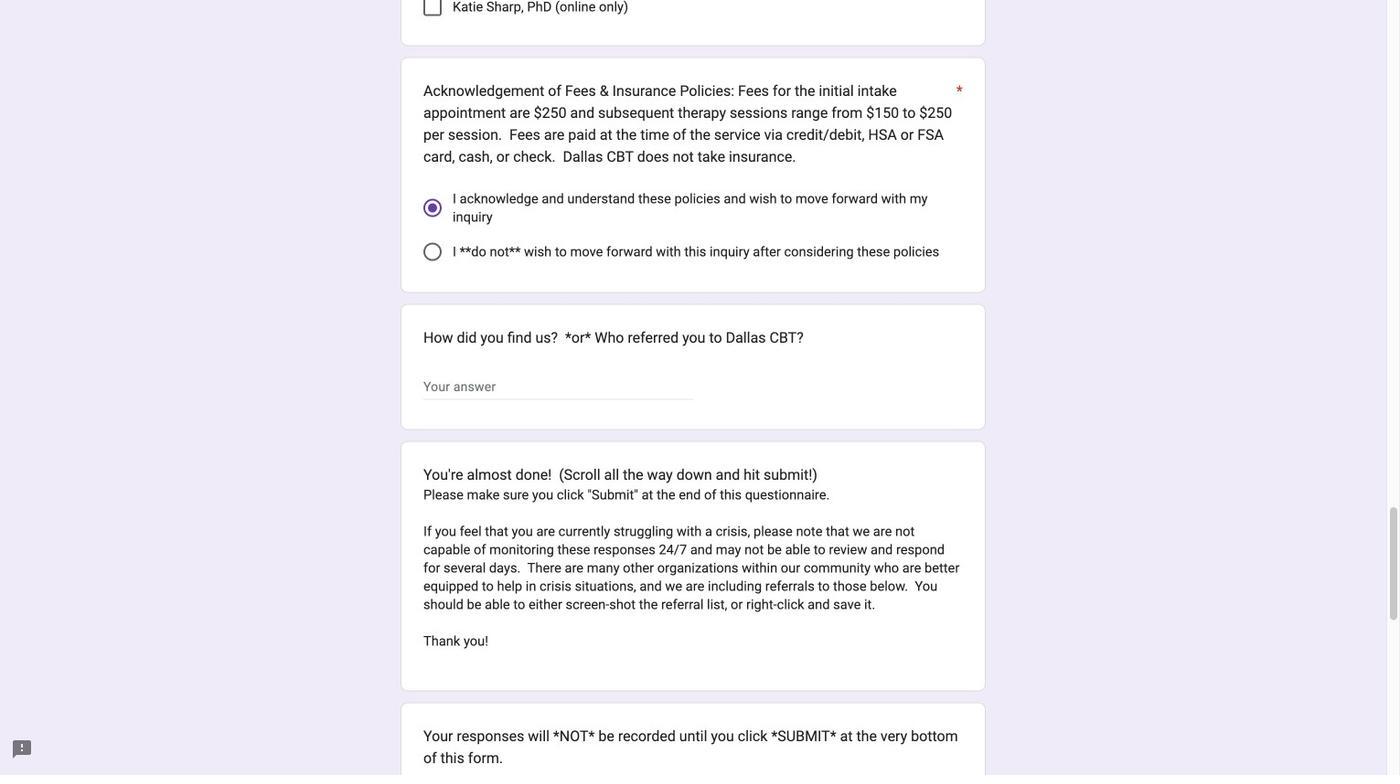 Task type: vqa. For each thing, say whether or not it's contained in the screenshot.
second heading from the bottom of the page
yes



Task type: describe. For each thing, give the bounding box(es) containing it.
2 heading from the top
[[423, 464, 963, 486]]

2 list item from the top
[[401, 703, 986, 776]]

I acknowledge and understand these policies and wish to move forward with my inquiry radio
[[423, 199, 442, 217]]



Task type: locate. For each thing, give the bounding box(es) containing it.
1 vertical spatial heading
[[423, 464, 963, 486]]

1 heading from the top
[[423, 80, 963, 168]]

i acknowledge and understand these policies and wish to move forward with my inquiry image
[[428, 204, 437, 213]]

0 vertical spatial list item
[[401, 442, 986, 692]]

Katie Sharp, PhD (online only) checkbox
[[423, 0, 442, 16]]

1 vertical spatial list item
[[401, 703, 986, 776]]

katie sharp, phd (online only) image
[[425, 0, 440, 14]]

I **do not** wish to move forward with this inquiry after considering these policies radio
[[423, 243, 442, 261]]

1 list item from the top
[[401, 442, 986, 692]]

heading
[[423, 80, 963, 168], [423, 464, 963, 486], [423, 726, 963, 770]]

2 vertical spatial heading
[[423, 726, 963, 770]]

report a problem to google image
[[11, 739, 33, 761]]

required question element
[[953, 80, 963, 168]]

3 heading from the top
[[423, 726, 963, 770]]

list item
[[401, 442, 986, 692], [401, 703, 986, 776]]

None text field
[[423, 377, 693, 399]]

i **do not** wish to move forward with this inquiry after considering these policies image
[[423, 243, 442, 261]]

0 vertical spatial heading
[[423, 80, 963, 168]]



